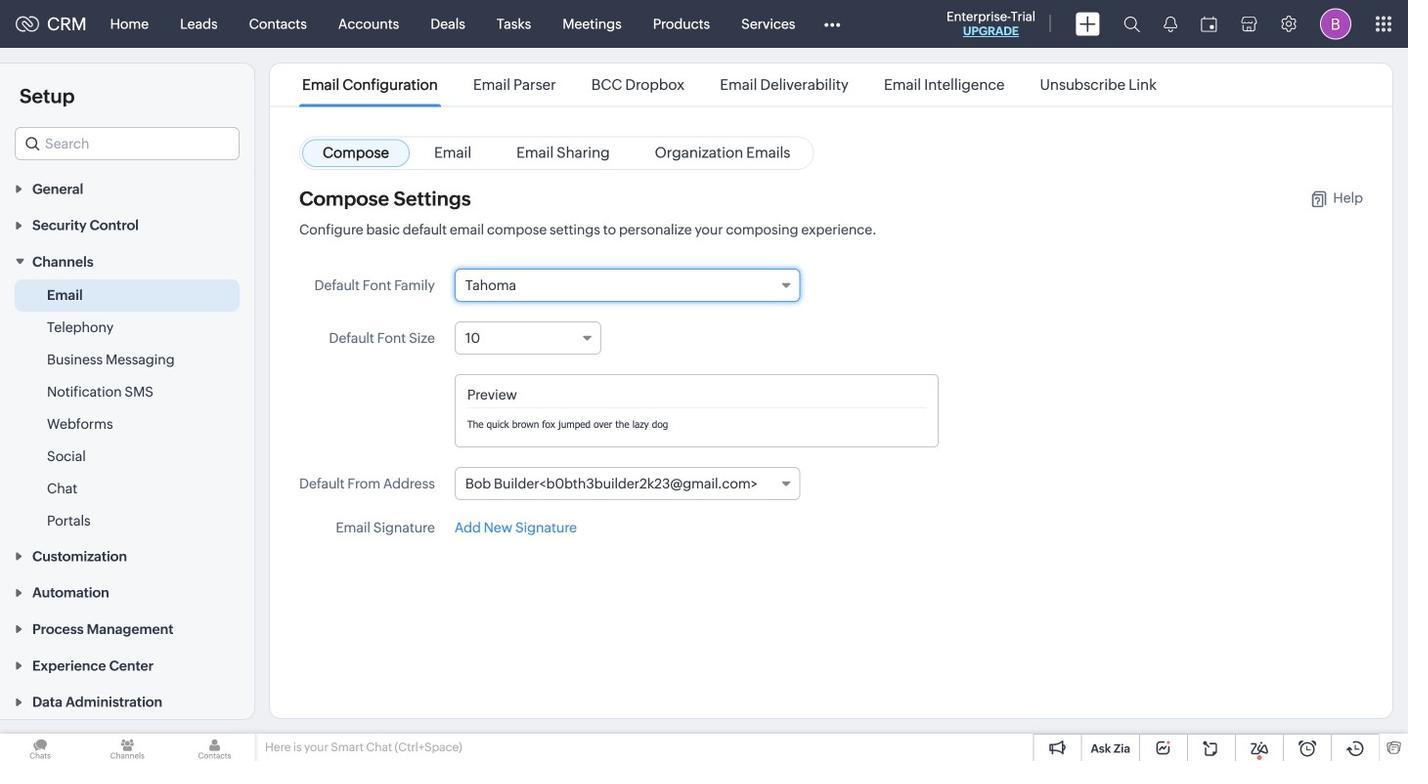 Task type: vqa. For each thing, say whether or not it's contained in the screenshot.
Chats image
yes



Task type: describe. For each thing, give the bounding box(es) containing it.
signals image
[[1164, 16, 1178, 32]]

search element
[[1112, 0, 1152, 48]]

logo image
[[16, 16, 39, 32]]

Other Modules field
[[811, 8, 853, 40]]

chats image
[[0, 735, 80, 762]]

profile element
[[1309, 0, 1364, 47]]

create menu image
[[1076, 12, 1100, 36]]

Search text field
[[16, 128, 239, 159]]



Task type: locate. For each thing, give the bounding box(es) containing it.
search image
[[1124, 16, 1141, 32]]

none field search
[[15, 127, 240, 160]]

contacts image
[[174, 735, 255, 762]]

list
[[285, 64, 1175, 106]]

signals element
[[1152, 0, 1189, 48]]

None field
[[15, 127, 240, 160], [455, 269, 801, 302], [455, 322, 601, 355], [455, 468, 801, 501], [455, 269, 801, 302], [455, 322, 601, 355], [455, 468, 801, 501]]

region
[[0, 280, 254, 538]]

profile image
[[1320, 8, 1352, 40]]

calendar image
[[1201, 16, 1218, 32]]

channels image
[[87, 735, 168, 762]]

create menu element
[[1064, 0, 1112, 47]]



